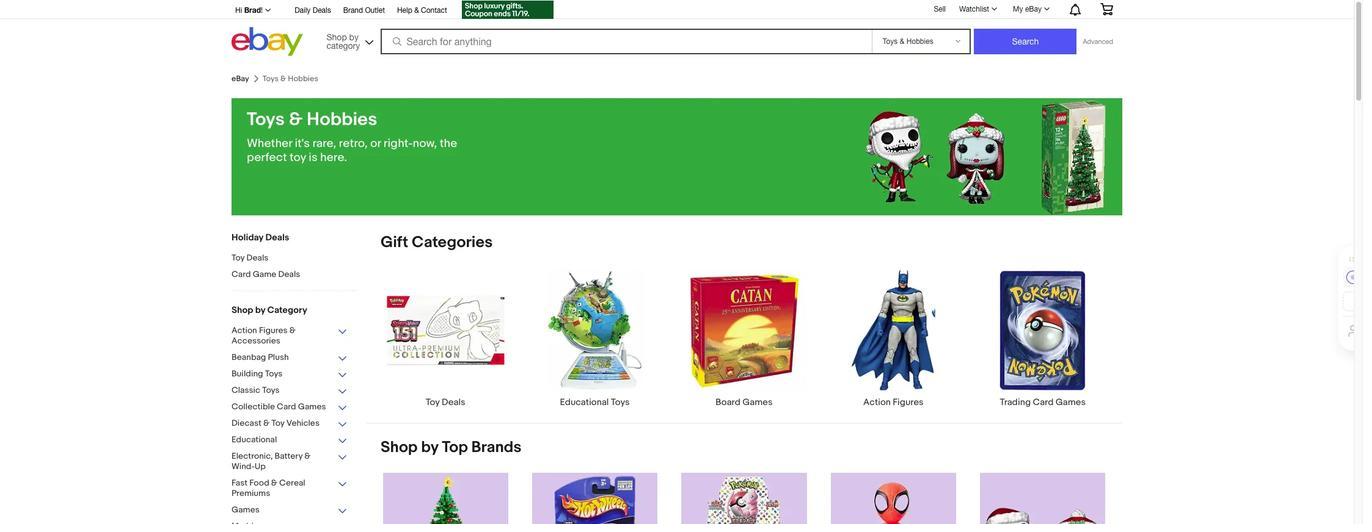 Task type: locate. For each thing, give the bounding box(es) containing it.
deals
[[313, 6, 331, 15], [265, 232, 289, 244], [246, 253, 268, 263], [278, 269, 300, 280], [442, 397, 465, 409]]

0 horizontal spatial toy deals link
[[232, 253, 357, 265]]

classic toys button
[[232, 386, 348, 397]]

figures inside main content
[[893, 397, 924, 409]]

1 vertical spatial shop
[[232, 305, 253, 316]]

by left top at the left of the page
[[421, 439, 438, 458]]

educational toys link
[[520, 268, 669, 409]]

educational inside action figures & accessories beanbag plush building toys classic toys collectible card games diecast & toy vehicles educational electronic, battery & wind-up fast food & cereal premiums games
[[232, 435, 277, 445]]

card down classic toys dropdown button
[[277, 402, 296, 412]]

0 horizontal spatial card
[[232, 269, 251, 280]]

2 horizontal spatial card
[[1033, 397, 1054, 409]]

toys
[[247, 109, 285, 131], [265, 369, 283, 379], [262, 386, 280, 396], [611, 397, 630, 409]]

shop down brand
[[327, 32, 347, 42]]

card left game
[[232, 269, 251, 280]]

card
[[232, 269, 251, 280], [1033, 397, 1054, 409], [277, 402, 296, 412]]

collectible card games button
[[232, 402, 348, 414]]

educational button
[[232, 435, 348, 447]]

games right board
[[742, 397, 773, 409]]

toy deals link
[[232, 253, 357, 265], [371, 268, 520, 409]]

1 vertical spatial action
[[863, 397, 891, 409]]

toys inside toys & hobbies whether it's rare, retro, or right-now, the perfect toy is here.
[[247, 109, 285, 131]]

1 horizontal spatial figures
[[893, 397, 924, 409]]

!
[[261, 6, 263, 15]]

diecast
[[232, 419, 261, 429]]

action inside action figures & accessories beanbag plush building toys classic toys collectible card games diecast & toy vehicles educational electronic, battery & wind-up fast food & cereal premiums games
[[232, 326, 257, 336]]

action figures & accessories button
[[232, 326, 348, 348]]

1 horizontal spatial toy
[[271, 419, 284, 429]]

0 vertical spatial toy deals link
[[232, 253, 357, 265]]

top
[[442, 439, 468, 458]]

&
[[414, 6, 419, 15], [289, 109, 303, 131], [289, 326, 296, 336], [263, 419, 270, 429], [304, 451, 311, 462], [271, 478, 277, 489]]

right-
[[384, 137, 413, 151]]

1 vertical spatial ebay
[[232, 74, 249, 84]]

shop inside the shop by category
[[327, 32, 347, 42]]

toy inside toy deals card game deals
[[232, 253, 245, 263]]

deals right game
[[278, 269, 300, 280]]

action inside main content
[[863, 397, 891, 409]]

by inside the shop by category
[[349, 32, 359, 42]]

brad
[[244, 5, 261, 15]]

& right diecast
[[263, 419, 270, 429]]

1 horizontal spatial toy deals link
[[371, 268, 520, 409]]

toy for toy deals card game deals
[[232, 253, 245, 263]]

1 vertical spatial figures
[[893, 397, 924, 409]]

by left the category
[[255, 305, 265, 316]]

0 vertical spatial action
[[232, 326, 257, 336]]

2 horizontal spatial shop
[[381, 439, 418, 458]]

sell
[[934, 5, 946, 13]]

0 horizontal spatial action
[[232, 326, 257, 336]]

0 vertical spatial figures
[[259, 326, 288, 336]]

deals inside main content
[[442, 397, 465, 409]]

0 vertical spatial toy
[[232, 253, 245, 263]]

main content
[[366, 233, 1122, 525]]

1 horizontal spatial ebay
[[1025, 5, 1042, 13]]

2 vertical spatial toy
[[271, 419, 284, 429]]

daily deals link
[[295, 4, 331, 18]]

0 vertical spatial by
[[349, 32, 359, 42]]

figures inside action figures & accessories beanbag plush building toys classic toys collectible card games diecast & toy vehicles educational electronic, battery & wind-up fast food & cereal premiums games
[[259, 326, 288, 336]]

& up it's
[[289, 109, 303, 131]]

2 horizontal spatial by
[[421, 439, 438, 458]]

educational
[[560, 397, 609, 409], [232, 435, 277, 445]]

1 horizontal spatial educational
[[560, 397, 609, 409]]

toy down collectible card games dropdown button
[[271, 419, 284, 429]]

toy deals card game deals
[[232, 253, 300, 280]]

1 horizontal spatial by
[[349, 32, 359, 42]]

toy down 'holiday'
[[232, 253, 245, 263]]

shop by category
[[327, 32, 360, 50]]

plush
[[268, 353, 289, 363]]

0 vertical spatial shop
[[327, 32, 347, 42]]

main content containing gift categories
[[366, 233, 1122, 525]]

building
[[232, 369, 263, 379]]

2 horizontal spatial toy
[[426, 397, 440, 409]]

& right food on the bottom
[[271, 478, 277, 489]]

classic
[[232, 386, 260, 396]]

& down the category
[[289, 326, 296, 336]]

here.
[[320, 151, 347, 165]]

by down brand
[[349, 32, 359, 42]]

electronic,
[[232, 451, 273, 462]]

gift
[[381, 233, 408, 252]]

category
[[327, 41, 360, 50]]

0 horizontal spatial by
[[255, 305, 265, 316]]

deals for toy deals card game deals
[[246, 253, 268, 263]]

by for category
[[255, 305, 265, 316]]

1 vertical spatial toy deals link
[[371, 268, 520, 409]]

0 vertical spatial educational
[[560, 397, 609, 409]]

deals right the daily
[[313, 6, 331, 15]]

games right trading
[[1056, 397, 1086, 409]]

deals up top at the left of the page
[[442, 397, 465, 409]]

1 horizontal spatial action
[[863, 397, 891, 409]]

None submit
[[974, 29, 1077, 54]]

shop for shop by top brands
[[381, 439, 418, 458]]

deals for daily deals
[[313, 6, 331, 15]]

the
[[440, 137, 457, 151]]

toy
[[232, 253, 245, 263], [426, 397, 440, 409], [271, 419, 284, 429]]

battery
[[275, 451, 303, 462]]

toys & hobbies whether it's rare, retro, or right-now, the perfect toy is here.
[[247, 109, 457, 165]]

1 horizontal spatial card
[[277, 402, 296, 412]]

action figures link
[[819, 268, 968, 409]]

deals inside 'account' navigation
[[313, 6, 331, 15]]

1 horizontal spatial shop
[[327, 32, 347, 42]]

daily deals
[[295, 6, 331, 15]]

1 vertical spatial toy
[[426, 397, 440, 409]]

by inside main content
[[421, 439, 438, 458]]

help & contact
[[397, 6, 447, 15]]

toy up shop by top brands on the left bottom of the page
[[426, 397, 440, 409]]

deals right 'holiday'
[[265, 232, 289, 244]]

shop by category button
[[321, 27, 376, 53]]

fast food & cereal premiums button
[[232, 478, 348, 500]]

games
[[742, 397, 773, 409], [1056, 397, 1086, 409], [298, 402, 326, 412], [232, 505, 260, 516]]

card inside action figures & accessories beanbag plush building toys classic toys collectible card games diecast & toy vehicles educational electronic, battery & wind-up fast food & cereal premiums games
[[277, 402, 296, 412]]

my
[[1013, 5, 1023, 13]]

1 vertical spatial educational
[[232, 435, 277, 445]]

0 horizontal spatial figures
[[259, 326, 288, 336]]

shop left top at the left of the page
[[381, 439, 418, 458]]

& right the 'help'
[[414, 6, 419, 15]]

trading
[[1000, 397, 1031, 409]]

educational inside main content
[[560, 397, 609, 409]]

by
[[349, 32, 359, 42], [255, 305, 265, 316], [421, 439, 438, 458]]

figures for action figures
[[893, 397, 924, 409]]

my ebay link
[[1006, 2, 1055, 16]]

educational toys
[[560, 397, 630, 409]]

figures
[[259, 326, 288, 336], [893, 397, 924, 409]]

fast
[[232, 478, 248, 489]]

2 vertical spatial by
[[421, 439, 438, 458]]

gift categories
[[381, 233, 493, 252]]

outlet
[[365, 6, 385, 15]]

action
[[232, 326, 257, 336], [863, 397, 891, 409]]

deals up game
[[246, 253, 268, 263]]

0 horizontal spatial ebay
[[232, 74, 249, 84]]

& right battery
[[304, 451, 311, 462]]

0 horizontal spatial toy
[[232, 253, 245, 263]]

1 vertical spatial by
[[255, 305, 265, 316]]

0 horizontal spatial shop
[[232, 305, 253, 316]]

card right trading
[[1033, 397, 1054, 409]]

action for action figures
[[863, 397, 891, 409]]

ebay
[[1025, 5, 1042, 13], [232, 74, 249, 84]]

deals for toy deals
[[442, 397, 465, 409]]

games button
[[232, 505, 348, 517]]

by for top
[[421, 439, 438, 458]]

0 vertical spatial ebay
[[1025, 5, 1042, 13]]

now,
[[413, 137, 437, 151]]

wind-
[[232, 462, 255, 472]]

2 vertical spatial shop
[[381, 439, 418, 458]]

shop up the accessories
[[232, 305, 253, 316]]

0 horizontal spatial educational
[[232, 435, 277, 445]]

food
[[249, 478, 269, 489]]

watchlist link
[[952, 2, 1003, 16]]

board games link
[[669, 268, 819, 409]]



Task type: vqa. For each thing, say whether or not it's contained in the screenshot.
$199.00
no



Task type: describe. For each thing, give the bounding box(es) containing it.
action figures & accessories beanbag plush building toys classic toys collectible card games diecast & toy vehicles educational electronic, battery & wind-up fast food & cereal premiums games
[[232, 326, 326, 516]]

account navigation
[[228, 0, 1122, 21]]

holiday deals
[[232, 232, 289, 244]]

toy deals link for categories
[[371, 268, 520, 409]]

building toys button
[[232, 369, 348, 381]]

cereal
[[279, 478, 305, 489]]

& inside toys & hobbies whether it's rare, retro, or right-now, the perfect toy is here.
[[289, 109, 303, 131]]

brand outlet link
[[343, 4, 385, 18]]

beanbag plush button
[[232, 353, 348, 364]]

shop for shop by category
[[232, 305, 253, 316]]

accessories
[[232, 336, 280, 346]]

advanced link
[[1077, 29, 1119, 54]]

help
[[397, 6, 412, 15]]

category
[[267, 305, 307, 316]]

premiums
[[232, 489, 270, 499]]

perfect
[[247, 151, 287, 165]]

shop by category banner
[[228, 0, 1122, 59]]

& inside 'help & contact' 'link'
[[414, 6, 419, 15]]

games up vehicles
[[298, 402, 326, 412]]

by for category
[[349, 32, 359, 42]]

action figures
[[863, 397, 924, 409]]

sell link
[[928, 5, 951, 13]]

collectible
[[232, 402, 275, 412]]

card game deals link
[[232, 269, 357, 281]]

board
[[716, 397, 740, 409]]

shop by top brands
[[381, 439, 521, 458]]

contact
[[421, 6, 447, 15]]

ebay inside my ebay link
[[1025, 5, 1042, 13]]

toy deals link for deals
[[232, 253, 357, 265]]

help & contact link
[[397, 4, 447, 18]]

retro,
[[339, 137, 368, 151]]

it's
[[295, 137, 310, 151]]

advanced
[[1083, 38, 1113, 45]]

categories
[[412, 233, 493, 252]]

figures for action figures & accessories beanbag plush building toys classic toys collectible card games diecast & toy vehicles educational electronic, battery & wind-up fast food & cereal premiums games
[[259, 326, 288, 336]]

holiday
[[232, 232, 263, 244]]

your shopping cart image
[[1100, 3, 1114, 15]]

vehicles
[[286, 419, 320, 429]]

rare,
[[312, 137, 336, 151]]

brands
[[471, 439, 521, 458]]

trading card games
[[1000, 397, 1086, 409]]

hobbies
[[307, 109, 377, 131]]

beanbag
[[232, 353, 266, 363]]

whether
[[247, 137, 292, 151]]

board games
[[716, 397, 773, 409]]

toy deals
[[426, 397, 465, 409]]

watchlist
[[959, 5, 989, 13]]

Search for anything text field
[[382, 30, 870, 53]]

brand outlet
[[343, 6, 385, 15]]

shop for shop by category
[[327, 32, 347, 42]]

toy for toy deals
[[426, 397, 440, 409]]

ebay link
[[232, 74, 249, 84]]

games down premiums
[[232, 505, 260, 516]]

action for action figures & accessories beanbag plush building toys classic toys collectible card games diecast & toy vehicles educational electronic, battery & wind-up fast food & cereal premiums games
[[232, 326, 257, 336]]

electronic, battery & wind-up button
[[232, 451, 348, 473]]

brand
[[343, 6, 363, 15]]

is
[[309, 151, 318, 165]]

deals for holiday deals
[[265, 232, 289, 244]]

game
[[253, 269, 276, 280]]

my ebay
[[1013, 5, 1042, 13]]

get the coupon image
[[462, 1, 553, 19]]

card inside toy deals card game deals
[[232, 269, 251, 280]]

hi
[[235, 6, 242, 15]]

trading card games link
[[968, 268, 1117, 409]]

toy
[[290, 151, 306, 165]]

up
[[255, 462, 266, 472]]

shop by category
[[232, 305, 307, 316]]

diecast & toy vehicles button
[[232, 419, 348, 430]]

or
[[370, 137, 381, 151]]

none submit inside 'shop by category' banner
[[974, 29, 1077, 54]]

daily
[[295, 6, 311, 15]]

toy inside action figures & accessories beanbag plush building toys classic toys collectible card games diecast & toy vehicles educational electronic, battery & wind-up fast food & cereal premiums games
[[271, 419, 284, 429]]

hi brad !
[[235, 5, 263, 15]]



